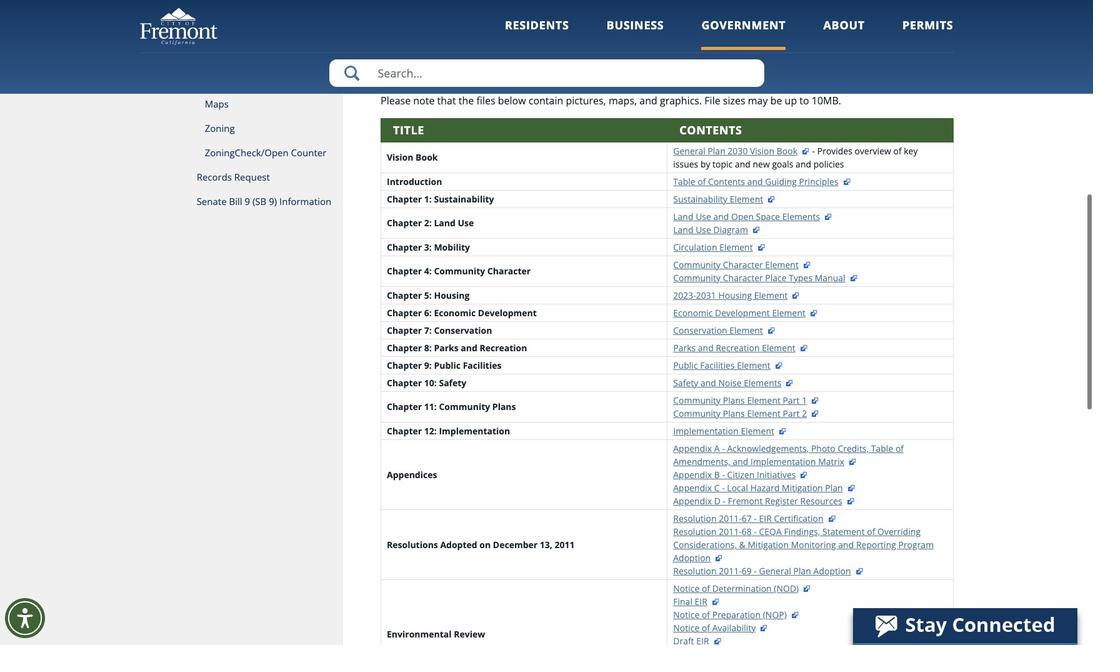 Task type: locate. For each thing, give the bounding box(es) containing it.
elements inside land use and open space elements land use diagram
[[783, 209, 820, 221]]

0 vertical spatial the
[[542, 67, 557, 81]]

1 notice from the top
[[674, 581, 700, 593]]

chapter left 12:
[[387, 424, 422, 436]]

1 vertical spatial 2011-
[[719, 524, 742, 536]]

public right '9:' at the left of the page
[[434, 358, 461, 370]]

table down issues
[[674, 174, 696, 186]]

and down statement
[[839, 538, 854, 549]]

update
[[622, 67, 656, 81]]

contents down file
[[680, 121, 743, 136]]

1 vertical spatial mitigation
[[748, 538, 789, 549]]

eir right final
[[695, 594, 708, 606]]

economic down 2023-
[[674, 306, 713, 317]]

1 horizontal spatial eir
[[759, 511, 772, 523]]

request
[[234, 169, 270, 182]]

4 appendix from the top
[[674, 494, 712, 506]]

mitigation
[[782, 481, 823, 493], [748, 538, 789, 549]]

2011- up 68
[[719, 511, 742, 523]]

1 vertical spatial on
[[480, 538, 491, 549]]

2 horizontal spatial implementation
[[751, 454, 816, 466]]

- right 69
[[754, 564, 757, 576]]

element inside 'community character element community character place types manual'
[[766, 257, 799, 269]]

plan
[[533, 39, 568, 61], [599, 67, 619, 81], [708, 144, 726, 156], [826, 481, 843, 493], [794, 564, 812, 576]]

adopted
[[440, 538, 478, 549]]

chapter for chapter 6:             economic development
[[387, 306, 422, 317]]

government link
[[702, 18, 786, 50]]

-
[[813, 144, 815, 156], [722, 441, 725, 453], [722, 468, 725, 479], [722, 481, 725, 493], [723, 494, 726, 506], [754, 511, 757, 523], [754, 524, 757, 536], [754, 564, 757, 576]]

community plans element part 2 link
[[674, 406, 820, 418]]

considerations,
[[674, 538, 737, 549]]

on right the adopted
[[480, 538, 491, 549]]

acknowledgements,
[[727, 441, 809, 453]]

be
[[771, 92, 782, 106]]

adoption
[[674, 551, 711, 563], [814, 564, 851, 576]]

0 horizontal spatial housing
[[434, 288, 470, 300]]

0 horizontal spatial sustainability
[[434, 192, 494, 204]]

0 horizontal spatial 13,
[[540, 538, 553, 549]]

0 vertical spatial notice
[[674, 581, 700, 593]]

by
[[701, 157, 711, 169]]

about
[[824, 18, 865, 33]]

2 chapter from the top
[[387, 216, 422, 228]]

sustainability up land use diagram link
[[674, 192, 728, 204]]

on
[[659, 67, 671, 81], [480, 538, 491, 549]]

appendix a - acknowledgements, photo credits, table of amendments, and implementation matrix link
[[674, 441, 904, 466]]

general up pictures,
[[560, 67, 597, 81]]

chapter left 11:
[[387, 400, 422, 412]]

that
[[437, 92, 456, 106]]

3 appendix from the top
[[674, 481, 712, 493]]

photo
[[812, 441, 836, 453]]

1 horizontal spatial recreation
[[716, 341, 760, 352]]

maps,
[[609, 92, 637, 106]]

chapter left 6:
[[387, 306, 422, 317]]

facilities down chapter 8: parks and recreation
[[463, 358, 502, 370]]

file
[[705, 92, 721, 106]]

1 vertical spatial the
[[459, 92, 474, 106]]

use
[[696, 209, 712, 221], [458, 216, 474, 228], [696, 222, 712, 234]]

maps link
[[140, 91, 343, 115]]

2011- up determination
[[719, 564, 742, 576]]

2 housing from the left
[[719, 288, 752, 300]]

1 vertical spatial notice
[[674, 608, 700, 619]]

elements right space
[[783, 209, 820, 221]]

1 horizontal spatial parks
[[674, 341, 696, 352]]

1 part from the top
[[783, 393, 800, 405]]

book up goals
[[777, 144, 798, 156]]

sustainability element link
[[674, 192, 776, 204]]

part left 1
[[783, 393, 800, 405]]

and up the chapter 9: public facilities
[[461, 341, 478, 352]]

1 horizontal spatial sustainability
[[674, 192, 728, 204]]

appendix c - local hazard mitigation plan link
[[674, 481, 856, 493]]

business
[[607, 18, 664, 33]]

safety and noise elements
[[674, 376, 782, 387]]

housing for 5:
[[434, 288, 470, 300]]

resources
[[801, 494, 843, 506]]

0 vertical spatial 13,
[[725, 67, 739, 81]]

1 horizontal spatial book
[[777, 144, 798, 156]]

implementation up initiatives
[[751, 454, 816, 466]]

appendix left the c
[[674, 481, 712, 493]]

chapter 8: parks and recreation
[[387, 341, 527, 352]]

housing up chapter 6:             economic development
[[434, 288, 470, 300]]

1 recreation from the left
[[480, 341, 527, 352]]

appendix d - fremont register resources link
[[674, 494, 855, 506]]

2011- up &
[[719, 524, 742, 536]]

on right update
[[659, 67, 671, 81]]

chapter left 10:
[[387, 376, 422, 387]]

the left the files
[[459, 92, 474, 106]]

and right maps,
[[640, 92, 658, 106]]

book up the introduction
[[416, 150, 438, 162]]

chapter left 2:
[[387, 216, 422, 228]]

0 horizontal spatial elements
[[744, 376, 782, 387]]

11 chapter from the top
[[387, 400, 422, 412]]

2 facilities from the left
[[700, 358, 735, 370]]

chapter 9: public facilities
[[387, 358, 502, 370]]

notice
[[674, 581, 700, 593], [674, 608, 700, 619], [674, 621, 700, 633]]

8 chapter from the top
[[387, 341, 422, 352]]

12 chapter from the top
[[387, 424, 422, 436]]

chapter for chapter 9: public facilities
[[387, 358, 422, 370]]

0 vertical spatial mitigation
[[782, 481, 823, 493]]

1 horizontal spatial fremont
[[728, 494, 763, 506]]

reporting
[[857, 538, 897, 549]]

1 horizontal spatial safety
[[674, 376, 699, 387]]

of inside - provides overview of key issues by topic and new goals and policies
[[894, 144, 902, 156]]

chapter down the introduction
[[387, 192, 422, 204]]

0 horizontal spatial book
[[416, 150, 438, 162]]

vision up the introduction
[[387, 150, 414, 162]]

1 horizontal spatial on
[[659, 67, 671, 81]]

sustainability element
[[674, 192, 764, 204]]

chapter for chapter 10: safety
[[387, 376, 422, 387]]

public up safety and noise elements at the bottom of page
[[674, 358, 698, 370]]

character
[[723, 257, 763, 269], [488, 264, 531, 276], [723, 271, 763, 282]]

- right 68
[[754, 524, 757, 536]]

0 horizontal spatial economic
[[434, 306, 476, 317]]

0 horizontal spatial eir
[[695, 594, 708, 606]]

parks down conservation element
[[674, 341, 696, 352]]

fremont down local
[[728, 494, 763, 506]]

initiatives
[[757, 468, 796, 479]]

9 chapter from the top
[[387, 358, 422, 370]]

adoption down considerations,
[[674, 551, 711, 563]]

1 horizontal spatial economic
[[674, 306, 713, 317]]

implementation up a
[[674, 424, 739, 436]]

appendix left d
[[674, 494, 712, 506]]

1 vertical spatial fremont
[[728, 494, 763, 506]]

circulation
[[674, 240, 718, 252]]

0 vertical spatial resolution
[[674, 511, 717, 523]]

recreation down chapter 6:             economic development
[[480, 341, 527, 352]]

economic up the chapter 7: conservation
[[434, 306, 476, 317]]

chapter for chapter 3: mobility
[[387, 240, 422, 252]]

0 horizontal spatial recreation
[[480, 341, 527, 352]]

1 chapter from the top
[[387, 192, 422, 204]]

availability
[[713, 621, 756, 633]]

2 resolution from the top
[[674, 524, 717, 536]]

december
[[674, 67, 722, 81], [493, 538, 538, 549]]

0 horizontal spatial facilities
[[463, 358, 502, 370]]

2 conservation from the left
[[674, 323, 728, 335]]

1 housing from the left
[[434, 288, 470, 300]]

chapter left 5:
[[387, 288, 422, 300]]

and inside appendix a - acknowledgements, photo credits, table of amendments, and implementation matrix appendix b - citizen initiatives appendix c - local hazard mitigation plan appendix d - fremont register resources
[[733, 454, 749, 466]]

parks and recreation element link
[[674, 341, 808, 352]]

3 resolution from the top
[[674, 564, 717, 576]]

final eir link
[[674, 594, 720, 606]]

1 vertical spatial adoption
[[814, 564, 851, 576]]

community plans element part 1 community plans element part 2
[[674, 393, 807, 418]]

0 vertical spatial fremont
[[401, 67, 441, 81]]

final
[[674, 594, 693, 606]]

december left 2011
[[493, 538, 538, 549]]

general up (nod)
[[759, 564, 792, 576]]

1 horizontal spatial table
[[872, 441, 894, 453]]

1 horizontal spatial development
[[715, 306, 770, 317]]

2:
[[424, 216, 432, 228]]

1 horizontal spatial conservation
[[674, 323, 728, 335]]

0 horizontal spatial safety
[[439, 376, 467, 387]]

plan up (nod)
[[794, 564, 812, 576]]

0 horizontal spatial parks
[[434, 341, 459, 352]]

circulation element link
[[674, 240, 766, 252]]

land use and open space elements land use diagram
[[674, 209, 820, 234]]

2 vertical spatial notice
[[674, 621, 700, 633]]

1 vertical spatial resolution
[[674, 524, 717, 536]]

mobility
[[434, 240, 470, 252]]

preparation
[[713, 608, 761, 619]]

(nod)
[[774, 581, 799, 593]]

vision book
[[387, 150, 438, 162]]

6 chapter from the top
[[387, 306, 422, 317]]

conservation element
[[674, 323, 763, 335]]

business link
[[607, 18, 664, 50]]

and up appendix b - citizen initiatives link
[[733, 454, 749, 466]]

part left 2
[[783, 406, 800, 418]]

the
[[542, 67, 557, 81], [459, 92, 474, 106]]

1 horizontal spatial elements
[[783, 209, 820, 221]]

1 2011- from the top
[[719, 511, 742, 523]]

implementation down chapter 11: community plans
[[439, 424, 510, 436]]

2 vertical spatial 2011-
[[719, 564, 742, 576]]

chapter left 7:
[[387, 323, 422, 335]]

0 vertical spatial eir
[[759, 511, 772, 523]]

plan inside resolution 2011-67 - eir certification resolution 2011-68 - ceqa findings, statement of overriding considerations, & mitigation monitoring and reporting program adoption resolution 2011-69 - general plan adoption
[[794, 564, 812, 576]]

ceqa
[[759, 524, 782, 536]]

1 vertical spatial 13,
[[540, 538, 553, 549]]

1 horizontal spatial the
[[542, 67, 557, 81]]

7 chapter from the top
[[387, 323, 422, 335]]

(sb
[[253, 194, 267, 206]]

conservation down chapter 6:             economic development
[[434, 323, 492, 335]]

10 chapter from the top
[[387, 376, 422, 387]]

9
[[245, 194, 250, 206]]

new
[[753, 157, 770, 169]]

0 horizontal spatial the
[[459, 92, 474, 106]]

appendix up amendments,
[[674, 441, 712, 453]]

table right credits,
[[872, 441, 894, 453]]

development down 2023-2031 housing element link
[[715, 306, 770, 317]]

implementation element link
[[674, 424, 787, 436]]

mitigation inside appendix a - acknowledgements, photo credits, table of amendments, and implementation matrix appendix b - citizen initiatives appendix c - local hazard mitigation plan appendix d - fremont register resources
[[782, 481, 823, 493]]

appendix down amendments,
[[674, 468, 712, 479]]

of
[[894, 144, 902, 156], [698, 174, 706, 186], [896, 441, 904, 453], [867, 524, 876, 536], [702, 581, 710, 593], [702, 608, 710, 619], [702, 621, 710, 633]]

0 vertical spatial table
[[674, 174, 696, 186]]

1 horizontal spatial facilities
[[700, 358, 735, 370]]

plans down safety and noise elements link
[[723, 393, 745, 405]]

overview
[[855, 144, 892, 156]]

plan up please note that the files below contain pictures, maps, and graphics. file sizes may be up to 10mb.
[[599, 67, 619, 81]]

up
[[785, 92, 797, 106]]

0 vertical spatial part
[[783, 393, 800, 405]]

circulation element
[[674, 240, 753, 252]]

- up policies
[[813, 144, 815, 156]]

community down safety and noise elements at the bottom of page
[[674, 393, 721, 405]]

economic development element link
[[674, 306, 819, 317]]

0 horizontal spatial conservation
[[434, 323, 492, 335]]

chapter left 3:
[[387, 240, 422, 252]]

contents up sustainability element link
[[709, 174, 745, 186]]

2011-
[[719, 511, 742, 523], [719, 524, 742, 536], [719, 564, 742, 576]]

land
[[674, 209, 694, 221], [434, 216, 456, 228], [674, 222, 694, 234]]

0 horizontal spatial development
[[478, 306, 537, 317]]

0 horizontal spatial on
[[480, 538, 491, 549]]

0 horizontal spatial public
[[434, 358, 461, 370]]

residents link
[[505, 18, 569, 50]]

0 vertical spatial december
[[674, 67, 722, 81]]

and left noise on the right of page
[[701, 376, 716, 387]]

0 vertical spatial elements
[[783, 209, 820, 221]]

0 horizontal spatial adoption
[[674, 551, 711, 563]]

1 vertical spatial table
[[872, 441, 894, 453]]

1 vertical spatial eir
[[695, 594, 708, 606]]

eir up ceqa at the bottom of the page
[[759, 511, 772, 523]]

general inside resolution 2011-67 - eir certification resolution 2011-68 - ceqa findings, statement of overriding considerations, & mitigation monitoring and reporting program adoption resolution 2011-69 - general plan adoption
[[759, 564, 792, 576]]

recreation up public facilities element link at bottom right
[[716, 341, 760, 352]]

community character place types manual link
[[674, 271, 858, 282]]

resolution
[[674, 511, 717, 523], [674, 524, 717, 536], [674, 564, 717, 576]]

of inside appendix a - acknowledgements, photo credits, table of amendments, and implementation matrix appendix b - citizen initiatives appendix c - local hazard mitigation plan appendix d - fremont register resources
[[896, 441, 904, 453]]

1 vertical spatial december
[[493, 538, 538, 549]]

0 horizontal spatial vision
[[387, 150, 414, 162]]

0 vertical spatial adoption
[[674, 551, 711, 563]]

0 vertical spatial 2011-
[[719, 511, 742, 523]]

mitigation down ceqa at the bottom of the page
[[748, 538, 789, 549]]

1 horizontal spatial 13,
[[725, 67, 739, 81]]

5:
[[424, 288, 432, 300]]

conservation
[[434, 323, 492, 335], [674, 323, 728, 335]]

community up implementation element at the bottom of page
[[674, 406, 721, 418]]

vision up new
[[750, 144, 775, 156]]

(nop)
[[763, 608, 787, 619]]

conservation down the 2031
[[674, 323, 728, 335]]

4 chapter from the top
[[387, 264, 422, 276]]

chapter for chapter 4:             community character
[[387, 264, 422, 276]]

2 vertical spatial resolution
[[674, 564, 717, 576]]

1 horizontal spatial housing
[[719, 288, 752, 300]]

parks up the chapter 9: public facilities
[[434, 341, 459, 352]]

about link
[[824, 18, 865, 50]]

plans up implementation element link
[[723, 406, 745, 418]]

safety down public facilities element
[[674, 376, 699, 387]]

1 horizontal spatial public
[[674, 358, 698, 370]]

the up contain
[[542, 67, 557, 81]]

and up land use diagram link
[[714, 209, 729, 221]]

general plan 2030 vision book
[[674, 144, 798, 156]]

housing up economic development element
[[719, 288, 752, 300]]

2011
[[555, 538, 575, 549]]

chapter 7: conservation
[[387, 323, 492, 335]]

and right goals
[[796, 157, 812, 169]]

community character element link
[[674, 257, 812, 269]]

chapter left '9:' at the left of the page
[[387, 358, 422, 370]]

1 vertical spatial elements
[[744, 376, 782, 387]]

safety down the chapter 9: public facilities
[[439, 376, 467, 387]]

plan up the resources
[[826, 481, 843, 493]]

chapter left 4:
[[387, 264, 422, 276]]

2 appendix from the top
[[674, 468, 712, 479]]

adoption down monitoring in the right of the page
[[814, 564, 851, 576]]

matrix
[[819, 454, 845, 466]]

space
[[756, 209, 780, 221]]

eir inside notice of determination (nod) final eir notice of preparation (nop) notice of availability
[[695, 594, 708, 606]]

2011.
[[741, 67, 767, 81]]

67
[[742, 511, 752, 523]]

plan up topic
[[708, 144, 726, 156]]

69
[[742, 564, 752, 576]]

resolution 2011-69 - general plan adoption link
[[674, 564, 864, 576]]

3 chapter from the top
[[387, 240, 422, 252]]

5 chapter from the top
[[387, 288, 422, 300]]

Search text field
[[329, 59, 764, 87]]

chapter 3: mobility
[[387, 240, 470, 252]]

community character element community character place types manual
[[674, 257, 846, 282]]

note
[[414, 92, 435, 106]]

mitigation up the resources
[[782, 481, 823, 493]]

general up issues
[[674, 144, 706, 156]]

0 horizontal spatial december
[[493, 538, 538, 549]]

1 vertical spatial part
[[783, 406, 800, 418]]

2 part from the top
[[783, 406, 800, 418]]

0 horizontal spatial fremont
[[401, 67, 441, 81]]

community up the 2031
[[674, 271, 721, 282]]

- inside - provides overview of key issues by topic and new goals and policies
[[813, 144, 815, 156]]

2023-
[[674, 288, 696, 300]]

citizen
[[728, 468, 755, 479]]

1 resolution from the top
[[674, 511, 717, 523]]

0 vertical spatial on
[[659, 67, 671, 81]]



Task type: describe. For each thing, give the bounding box(es) containing it.
chapter for chapter 5: housing
[[387, 288, 422, 300]]

4:
[[424, 264, 432, 276]]

notice of determination (nod) final eir notice of preparation (nop) notice of availability
[[674, 581, 799, 633]]

12:
[[424, 424, 437, 436]]

1 horizontal spatial december
[[674, 67, 722, 81]]

council
[[463, 67, 498, 81]]

conservation element link
[[674, 323, 776, 335]]

guiding
[[766, 174, 797, 186]]

1 public from the left
[[434, 358, 461, 370]]

2 development from the left
[[715, 306, 770, 317]]

table inside appendix a - acknowledgements, photo credits, table of amendments, and implementation matrix appendix b - citizen initiatives appendix c - local hazard mitigation plan appendix d - fremont register resources
[[872, 441, 894, 453]]

community plans element part 1 link
[[674, 393, 820, 405]]

2 sustainability from the left
[[674, 192, 728, 204]]

resolution 2011-67 - eir certification link
[[674, 511, 836, 523]]

plan down residents
[[533, 39, 568, 61]]

0 horizontal spatial table
[[674, 174, 696, 186]]

principles
[[799, 174, 839, 186]]

fremont inside appendix a - acknowledgements, photo credits, table of amendments, and implementation matrix appendix b - citizen initiatives appendix c - local hazard mitigation plan appendix d - fremont register resources
[[728, 494, 763, 506]]

stay connected image
[[854, 608, 1077, 643]]

2 safety from the left
[[674, 376, 699, 387]]

notice of determination (nod) link
[[674, 581, 812, 593]]

the
[[381, 67, 398, 81]]

zoningcheck/open counter
[[205, 145, 327, 158]]

general plan 2030 vision book link
[[674, 144, 810, 156]]

community down 'circulation'
[[674, 257, 721, 269]]

1 development from the left
[[478, 306, 537, 317]]

overriding
[[878, 524, 921, 536]]

2 parks from the left
[[674, 341, 696, 352]]

1 horizontal spatial adoption
[[814, 564, 851, 576]]

key
[[904, 144, 918, 156]]

public facilities element link
[[674, 358, 783, 370]]

2 2011- from the top
[[719, 524, 742, 536]]

housing for 2031
[[719, 288, 752, 300]]

1 economic from the left
[[434, 306, 476, 317]]

1 facilities from the left
[[463, 358, 502, 370]]

2 recreation from the left
[[716, 341, 760, 352]]

environmental review
[[387, 627, 485, 639]]

chapter for chapter 8: parks and recreation
[[387, 341, 422, 352]]

7:
[[424, 323, 432, 335]]

1 parks from the left
[[434, 341, 459, 352]]

1 appendix from the top
[[674, 441, 712, 453]]

public facilities element
[[674, 358, 771, 370]]

below
[[498, 92, 526, 106]]

1 horizontal spatial vision
[[750, 144, 775, 156]]

community down mobility
[[434, 264, 485, 276]]

- right b
[[722, 468, 725, 479]]

1 horizontal spatial implementation
[[674, 424, 739, 436]]

1 safety from the left
[[439, 376, 467, 387]]

chapter for chapter 1: sustainability
[[387, 192, 422, 204]]

plan inside appendix a - acknowledgements, photo credits, table of amendments, and implementation matrix appendix b - citizen initiatives appendix c - local hazard mitigation plan appendix d - fremont register resources
[[826, 481, 843, 493]]

senate bill 9 (sb 9) information link
[[140, 188, 343, 213]]

1
[[802, 393, 807, 405]]

and down conservation element
[[698, 341, 714, 352]]

review
[[454, 627, 485, 639]]

1 vertical spatial contents
[[709, 174, 745, 186]]

zoning
[[205, 121, 235, 133]]

program
[[899, 538, 934, 549]]

3 notice from the top
[[674, 621, 700, 633]]

of inside resolution 2011-67 - eir certification resolution 2011-68 - ceqa findings, statement of overriding considerations, & mitigation monitoring and reporting program adoption resolution 2011-69 - general plan adoption
[[867, 524, 876, 536]]

3 2011- from the top
[[719, 564, 742, 576]]

- right a
[[722, 441, 725, 453]]

types
[[789, 271, 813, 282]]

9:
[[424, 358, 432, 370]]

graphics.
[[660, 92, 702, 106]]

mitigation inside resolution 2011-67 - eir certification resolution 2011-68 - ceqa findings, statement of overriding considerations, & mitigation monitoring and reporting program adoption resolution 2011-69 - general plan adoption
[[748, 538, 789, 549]]

title
[[393, 121, 424, 136]]

2 economic from the left
[[674, 306, 713, 317]]

to
[[800, 92, 810, 106]]

hazard
[[751, 481, 780, 493]]

2 public from the left
[[674, 358, 698, 370]]

fremont's
[[381, 39, 462, 61]]

- right the 67
[[754, 511, 757, 523]]

adopted
[[500, 67, 539, 81]]

resolution 2011-67 - eir certification resolution 2011-68 - ceqa findings, statement of overriding considerations, & mitigation monitoring and reporting program adoption resolution 2011-69 - general plan adoption
[[674, 511, 934, 576]]

chapter for chapter 7: conservation
[[387, 323, 422, 335]]

2
[[802, 406, 807, 418]]

1:
[[424, 192, 432, 204]]

please
[[381, 92, 411, 106]]

use up 'circulation'
[[696, 222, 712, 234]]

chapter 10: safety
[[387, 376, 467, 387]]

statement
[[823, 524, 865, 536]]

and inside resolution 2011-67 - eir certification resolution 2011-68 - ceqa findings, statement of overriding considerations, & mitigation monitoring and reporting program adoption resolution 2011-69 - general plan adoption
[[839, 538, 854, 549]]

0 vertical spatial contents
[[680, 121, 743, 136]]

determination
[[713, 581, 772, 593]]

goals
[[773, 157, 794, 169]]

chapter for chapter 12: implementation
[[387, 424, 422, 436]]

chapter for chapter 2: land use
[[387, 216, 422, 228]]

chapter 6:             economic development
[[387, 306, 537, 317]]

noise
[[719, 376, 742, 387]]

senate bill 9 (sb 9) information
[[197, 194, 332, 206]]

plans up chapter 12: implementation
[[493, 400, 516, 412]]

- provides overview of key issues by topic and new goals and policies
[[674, 144, 918, 169]]

notice of preparation (nop) link
[[674, 608, 800, 619]]

city
[[443, 67, 461, 81]]

and inside land use and open space elements land use diagram
[[714, 209, 729, 221]]

introduction
[[387, 174, 442, 186]]

community up chapter 12: implementation
[[439, 400, 490, 412]]

chapter 5: housing
[[387, 288, 470, 300]]

- right the c
[[722, 481, 725, 493]]

issues
[[674, 157, 699, 169]]

economic development element
[[674, 306, 806, 317]]

appendix b - citizen initiatives link
[[674, 468, 809, 479]]

environmental
[[387, 627, 452, 639]]

eir inside resolution 2011-67 - eir certification resolution 2011-68 - ceqa findings, statement of overriding considerations, & mitigation monitoring and reporting program adoption resolution 2011-69 - general plan adoption
[[759, 511, 772, 523]]

use up land use diagram link
[[696, 209, 712, 221]]

monitoring
[[791, 538, 836, 549]]

chapter for chapter 11: community plans
[[387, 400, 422, 412]]

safety and noise elements link
[[674, 376, 794, 387]]

0 horizontal spatial implementation
[[439, 424, 510, 436]]

information
[[280, 194, 332, 206]]

2030
[[728, 144, 748, 156]]

1 conservation from the left
[[434, 323, 492, 335]]

use up mobility
[[458, 216, 474, 228]]

register
[[765, 494, 798, 506]]

place
[[766, 271, 787, 282]]

the fremont city council adopted the general plan update on december 13, 2011.
[[381, 67, 767, 81]]

- right d
[[723, 494, 726, 506]]

68
[[742, 524, 752, 536]]

10mb.
[[812, 92, 842, 106]]

10:
[[424, 376, 437, 387]]

2 notice from the top
[[674, 608, 700, 619]]

provides
[[818, 144, 853, 156]]

and down new
[[748, 174, 763, 186]]

and down general plan 2030 vision book link
[[735, 157, 751, 169]]

records request
[[197, 169, 270, 182]]

implementation element
[[674, 424, 775, 436]]

general up council
[[466, 39, 529, 61]]

chapter 1: sustainability
[[387, 192, 494, 204]]

implementation inside appendix a - acknowledgements, photo credits, table of amendments, and implementation matrix appendix b - citizen initiatives appendix c - local hazard mitigation plan appendix d - fremont register resources
[[751, 454, 816, 466]]

manual
[[815, 271, 846, 282]]

chapter 12: implementation
[[387, 424, 510, 436]]

1 sustainability from the left
[[434, 192, 494, 204]]

local
[[727, 481, 749, 493]]

contain
[[529, 92, 564, 106]]

residents
[[505, 18, 569, 33]]

9)
[[269, 194, 277, 206]]

maps
[[205, 96, 229, 109]]



Task type: vqa. For each thing, say whether or not it's contained in the screenshot.


